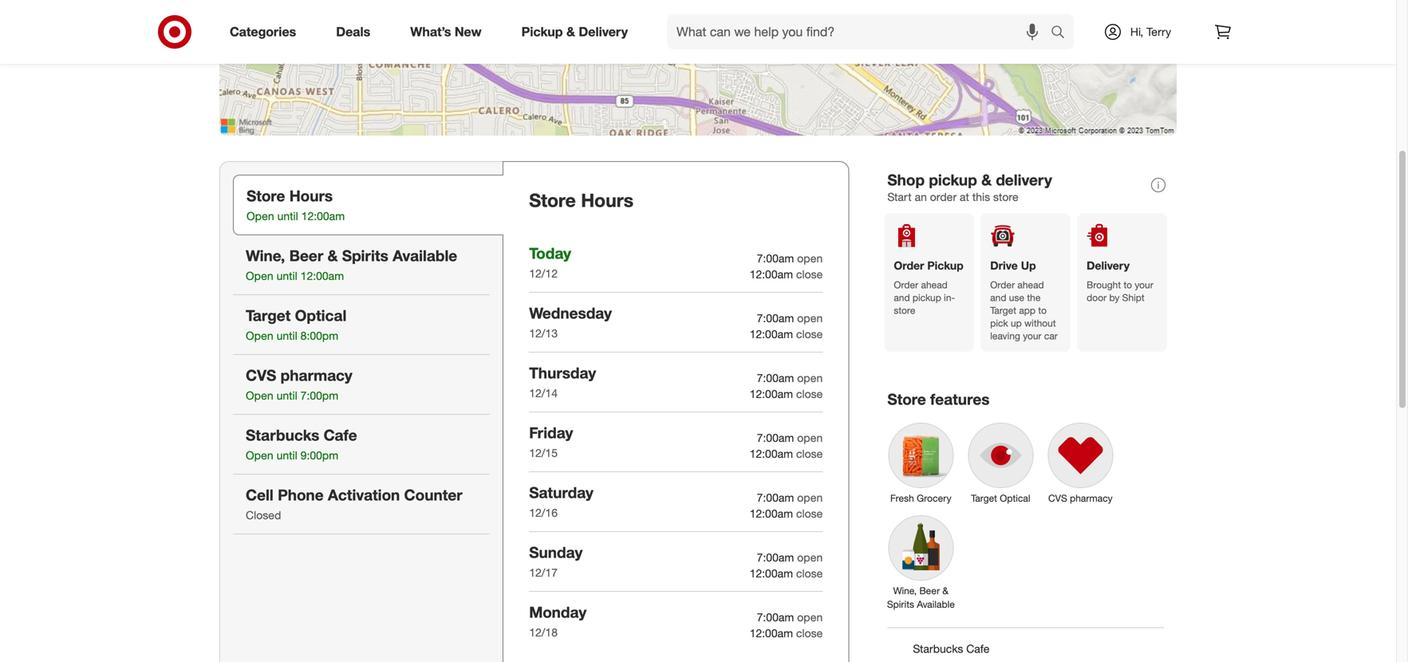 Task type: vqa. For each thing, say whether or not it's contained in the screenshot.
$20.49 Exclusions Apply. button
no



Task type: locate. For each thing, give the bounding box(es) containing it.
pickup up order
[[929, 171, 977, 189]]

&
[[567, 24, 575, 40], [982, 171, 992, 189], [328, 247, 338, 265], [943, 585, 949, 597]]

store for store hours
[[529, 189, 576, 212]]

7:00am for today
[[757, 251, 794, 265]]

0 vertical spatial store
[[994, 190, 1019, 204]]

your down without
[[1023, 330, 1042, 342]]

cvs inside cvs pharmacy link
[[1049, 492, 1068, 504]]

1 7:00am from the top
[[757, 251, 794, 265]]

3 close from the top
[[796, 387, 823, 401]]

ahead inside drive up order ahead and use the target app to pick up without leaving your car
[[1018, 279, 1044, 291]]

2 7:00am from the top
[[757, 311, 794, 325]]

to up shipt
[[1124, 279, 1132, 291]]

1 vertical spatial beer
[[920, 585, 940, 597]]

open inside wine, beer & spirits available open until 12:00am
[[246, 269, 273, 283]]

2 and from the left
[[991, 292, 1007, 304]]

wine, inside wine, beer & spirits available open until 12:00am
[[246, 247, 285, 265]]

1 ahead from the left
[[921, 279, 948, 291]]

beer down store hours open until 12:00am
[[289, 247, 323, 265]]

app
[[1019, 305, 1036, 317]]

1 vertical spatial pharmacy
[[1070, 492, 1113, 504]]

cvs pharmacy open until 7:00pm
[[246, 366, 353, 403]]

pickup
[[929, 171, 977, 189], [913, 292, 942, 304]]

0 horizontal spatial and
[[894, 292, 910, 304]]

0 horizontal spatial ahead
[[921, 279, 948, 291]]

starbucks cafe
[[913, 642, 990, 656]]

pickup inside order pickup order ahead and pickup in- store
[[928, 259, 964, 273]]

0 horizontal spatial delivery
[[579, 24, 628, 40]]

3 7:00am from the top
[[757, 371, 794, 385]]

7:00am
[[757, 251, 794, 265], [757, 311, 794, 325], [757, 371, 794, 385], [757, 431, 794, 445], [757, 491, 794, 505], [757, 551, 794, 565], [757, 610, 794, 624]]

1 horizontal spatial starbucks
[[913, 642, 964, 656]]

to up without
[[1039, 305, 1047, 317]]

until for store
[[277, 209, 298, 223]]

hi, terry
[[1131, 25, 1172, 39]]

6 7:00am from the top
[[757, 551, 794, 565]]

ahead inside order pickup order ahead and pickup in- store
[[921, 279, 948, 291]]

spirits inside wine, beer & spirits available open until 12:00am
[[342, 247, 389, 265]]

wine, down store hours open until 12:00am
[[246, 247, 285, 265]]

your inside delivery brought to your door by shipt
[[1135, 279, 1154, 291]]

optical
[[295, 306, 347, 325], [1000, 492, 1031, 504]]

1 vertical spatial spirits
[[887, 599, 915, 611]]

7:00am open 12:00am close for saturday
[[750, 491, 823, 521]]

order pickup order ahead and pickup in- store
[[894, 259, 964, 317]]

0 horizontal spatial hours
[[289, 187, 333, 205]]

your
[[1135, 279, 1154, 291], [1023, 330, 1042, 342]]

hours inside store hours open until 12:00am
[[289, 187, 333, 205]]

and
[[894, 292, 910, 304], [991, 292, 1007, 304]]

target optical
[[971, 492, 1031, 504]]

3 open from the top
[[797, 371, 823, 385]]

target inside target optical open until 8:00pm
[[246, 306, 291, 325]]

12/12
[[529, 267, 558, 281]]

1 vertical spatial to
[[1039, 305, 1047, 317]]

1 horizontal spatial delivery
[[1087, 259, 1130, 273]]

wine, for wine, beer & spirits available
[[894, 585, 917, 597]]

phone
[[278, 486, 324, 504]]

4 close from the top
[[796, 447, 823, 461]]

7:00am for monday
[[757, 610, 794, 624]]

open for cvs pharmacy
[[246, 389, 273, 403]]

this
[[973, 190, 991, 204]]

beer inside wine, beer & spirits available open until 12:00am
[[289, 247, 323, 265]]

beer inside wine, beer & spirits available
[[920, 585, 940, 597]]

3 7:00am open 12:00am close from the top
[[750, 371, 823, 401]]

cafe inside starbucks cafe open until 9:00pm
[[324, 426, 357, 445]]

5 7:00am open 12:00am close from the top
[[750, 491, 823, 521]]

pharmacy for cvs pharmacy open until 7:00pm
[[281, 366, 353, 385]]

0 vertical spatial spirits
[[342, 247, 389, 265]]

7 open from the top
[[797, 610, 823, 624]]

open
[[797, 251, 823, 265], [797, 311, 823, 325], [797, 371, 823, 385], [797, 431, 823, 445], [797, 491, 823, 505], [797, 551, 823, 565], [797, 610, 823, 624]]

fresh
[[891, 492, 914, 504]]

open inside cvs pharmacy open until 7:00pm
[[246, 389, 273, 403]]

1 horizontal spatial pickup
[[928, 259, 964, 273]]

and for order
[[894, 292, 910, 304]]

6 open from the top
[[797, 551, 823, 565]]

close for wednesday
[[796, 327, 823, 341]]

0 horizontal spatial pharmacy
[[281, 366, 353, 385]]

spirits for wine, beer & spirits available
[[887, 599, 915, 611]]

0 vertical spatial your
[[1135, 279, 1154, 291]]

until inside target optical open until 8:00pm
[[277, 329, 297, 343]]

1 and from the left
[[894, 292, 910, 304]]

4 7:00am from the top
[[757, 431, 794, 445]]

0 vertical spatial starbucks
[[246, 426, 319, 445]]

1 horizontal spatial to
[[1124, 279, 1132, 291]]

close for friday
[[796, 447, 823, 461]]

12/14
[[529, 386, 558, 400]]

activation
[[328, 486, 400, 504]]

0 vertical spatial delivery
[[579, 24, 628, 40]]

and left use
[[991, 292, 1007, 304]]

0 horizontal spatial to
[[1039, 305, 1047, 317]]

and left in-
[[894, 292, 910, 304]]

5 open from the top
[[797, 491, 823, 505]]

12:00am for friday
[[750, 447, 793, 461]]

0 vertical spatial pickup
[[522, 24, 563, 40]]

0 vertical spatial available
[[393, 247, 457, 265]]

7 7:00am from the top
[[757, 610, 794, 624]]

0 horizontal spatial available
[[393, 247, 457, 265]]

ahead up in-
[[921, 279, 948, 291]]

0 horizontal spatial wine,
[[246, 247, 285, 265]]

0 vertical spatial pickup
[[929, 171, 977, 189]]

12:00am for wednesday
[[750, 327, 793, 341]]

7:00am open 12:00am close for today
[[750, 251, 823, 281]]

wine, inside wine, beer & spirits available
[[894, 585, 917, 597]]

until inside starbucks cafe open until 9:00pm
[[277, 449, 297, 463]]

7:00am open 12:00am close
[[750, 251, 823, 281], [750, 311, 823, 341], [750, 371, 823, 401], [750, 431, 823, 461], [750, 491, 823, 521], [750, 551, 823, 580], [750, 610, 823, 640]]

starbucks inside starbucks cafe open until 9:00pm
[[246, 426, 319, 445]]

wine, up "starbucks cafe"
[[894, 585, 917, 597]]

12/18
[[529, 626, 558, 640]]

fresh grocery
[[891, 492, 952, 504]]

& inside wine, beer & spirits available
[[943, 585, 949, 597]]

0 horizontal spatial store
[[247, 187, 285, 205]]

& for wine, beer & spirits available
[[943, 585, 949, 597]]

target for target optical open until 8:00pm
[[246, 306, 291, 325]]

monday 12/18
[[529, 603, 587, 640]]

0 horizontal spatial your
[[1023, 330, 1042, 342]]

0 vertical spatial pharmacy
[[281, 366, 353, 385]]

0 horizontal spatial beer
[[289, 247, 323, 265]]

0 vertical spatial cafe
[[324, 426, 357, 445]]

available inside wine, beer & spirits available open until 12:00am
[[393, 247, 457, 265]]

1 horizontal spatial and
[[991, 292, 1007, 304]]

at
[[960, 190, 970, 204]]

5 7:00am from the top
[[757, 491, 794, 505]]

grocery
[[917, 492, 952, 504]]

1 horizontal spatial store
[[994, 190, 1019, 204]]

6 close from the top
[[796, 567, 823, 580]]

1 horizontal spatial pharmacy
[[1070, 492, 1113, 504]]

0 vertical spatial optical
[[295, 306, 347, 325]]

1 horizontal spatial available
[[917, 599, 955, 611]]

an
[[915, 190, 927, 204]]

1 horizontal spatial cafe
[[967, 642, 990, 656]]

cvs right target optical
[[1049, 492, 1068, 504]]

available inside wine, beer & spirits available
[[917, 599, 955, 611]]

target inside drive up order ahead and use the target app to pick up without leaving your car
[[991, 305, 1017, 317]]

open inside starbucks cafe open until 9:00pm
[[246, 449, 273, 463]]

target up pick
[[991, 305, 1017, 317]]

1 horizontal spatial cvs
[[1049, 492, 1068, 504]]

ahead up the
[[1018, 279, 1044, 291]]

7 close from the top
[[796, 626, 823, 640]]

car
[[1045, 330, 1058, 342]]

& inside wine, beer & spirits available open until 12:00am
[[328, 247, 338, 265]]

1 vertical spatial delivery
[[1087, 259, 1130, 273]]

starbucks down wine, beer & spirits available
[[913, 642, 964, 656]]

& inside shop pickup & delivery start an order at this store
[[982, 171, 992, 189]]

1 horizontal spatial optical
[[1000, 492, 1031, 504]]

order for order pickup
[[894, 279, 919, 291]]

12:00am inside wine, beer & spirits available open until 12:00am
[[301, 269, 344, 283]]

open inside store hours open until 12:00am
[[247, 209, 274, 223]]

pickup left in-
[[913, 292, 942, 304]]

0 horizontal spatial cafe
[[324, 426, 357, 445]]

hours
[[289, 187, 333, 205], [581, 189, 634, 212]]

0 vertical spatial to
[[1124, 279, 1132, 291]]

hours for store hours
[[581, 189, 634, 212]]

0 horizontal spatial starbucks
[[246, 426, 319, 445]]

0 horizontal spatial store
[[894, 305, 916, 317]]

deals
[[336, 24, 370, 40]]

1 horizontal spatial spirits
[[887, 599, 915, 611]]

pickup right new
[[522, 24, 563, 40]]

order inside drive up order ahead and use the target app to pick up without leaving your car
[[991, 279, 1015, 291]]

saturday
[[529, 484, 594, 502]]

1 close from the top
[[796, 267, 823, 281]]

and inside order pickup order ahead and pickup in- store
[[894, 292, 910, 304]]

shop
[[888, 171, 925, 189]]

1 vertical spatial starbucks
[[913, 642, 964, 656]]

thursday 12/14
[[529, 364, 596, 400]]

2 close from the top
[[796, 327, 823, 341]]

4 7:00am open 12:00am close from the top
[[750, 431, 823, 461]]

store inside store hours open until 12:00am
[[247, 187, 285, 205]]

1 vertical spatial available
[[917, 599, 955, 611]]

1 horizontal spatial ahead
[[1018, 279, 1044, 291]]

cvs for cvs pharmacy
[[1049, 492, 1068, 504]]

1 open from the top
[[797, 251, 823, 265]]

your inside drive up order ahead and use the target app to pick up without leaving your car
[[1023, 330, 1042, 342]]

0 horizontal spatial optical
[[295, 306, 347, 325]]

12/16
[[529, 506, 558, 520]]

pharmacy inside cvs pharmacy open until 7:00pm
[[281, 366, 353, 385]]

store
[[994, 190, 1019, 204], [894, 305, 916, 317]]

1 vertical spatial wine,
[[894, 585, 917, 597]]

1 7:00am open 12:00am close from the top
[[750, 251, 823, 281]]

pharmacy inside cvs pharmacy link
[[1070, 492, 1113, 504]]

1 horizontal spatial hours
[[581, 189, 634, 212]]

1 vertical spatial pickup
[[913, 292, 942, 304]]

0 vertical spatial beer
[[289, 247, 323, 265]]

delivery
[[996, 171, 1053, 189]]

hi,
[[1131, 25, 1144, 39]]

optical inside target optical open until 8:00pm
[[295, 306, 347, 325]]

1 vertical spatial cvs
[[1049, 492, 1068, 504]]

target up cvs pharmacy open until 7:00pm
[[246, 306, 291, 325]]

store hours
[[529, 189, 634, 212]]

close
[[796, 267, 823, 281], [796, 327, 823, 341], [796, 387, 823, 401], [796, 447, 823, 461], [796, 507, 823, 521], [796, 567, 823, 580], [796, 626, 823, 640]]

until
[[277, 209, 298, 223], [277, 269, 297, 283], [277, 329, 297, 343], [277, 389, 297, 403], [277, 449, 297, 463]]

delivery brought to your door by shipt
[[1087, 259, 1154, 304]]

starbucks
[[246, 426, 319, 445], [913, 642, 964, 656]]

target
[[991, 305, 1017, 317], [246, 306, 291, 325], [971, 492, 998, 504]]

order
[[894, 259, 925, 273], [894, 279, 919, 291], [991, 279, 1015, 291]]

in-
[[944, 292, 955, 304]]

2 open from the top
[[797, 311, 823, 325]]

wine,
[[246, 247, 285, 265], [894, 585, 917, 597]]

optical inside target optical link
[[1000, 492, 1031, 504]]

wine, beer & spirits available
[[887, 585, 955, 611]]

6 7:00am open 12:00am close from the top
[[750, 551, 823, 580]]

optical for target optical open until 8:00pm
[[295, 306, 347, 325]]

optical for target optical
[[1000, 492, 1031, 504]]

features
[[931, 390, 990, 409]]

pickup up in-
[[928, 259, 964, 273]]

your up shipt
[[1135, 279, 1154, 291]]

7:00am for wednesday
[[757, 311, 794, 325]]

cvs down target optical open until 8:00pm
[[246, 366, 276, 385]]

until inside wine, beer & spirits available open until 12:00am
[[277, 269, 297, 283]]

optical up 8:00pm
[[295, 306, 347, 325]]

until for cvs
[[277, 389, 297, 403]]

0 horizontal spatial cvs
[[246, 366, 276, 385]]

target right grocery
[[971, 492, 998, 504]]

deals link
[[323, 14, 390, 49]]

1 horizontal spatial store
[[529, 189, 576, 212]]

close for thursday
[[796, 387, 823, 401]]

beer up "starbucks cafe"
[[920, 585, 940, 597]]

until inside cvs pharmacy open until 7:00pm
[[277, 389, 297, 403]]

to
[[1124, 279, 1132, 291], [1039, 305, 1047, 317]]

close for monday
[[796, 626, 823, 640]]

open
[[247, 209, 274, 223], [246, 269, 273, 283], [246, 329, 273, 343], [246, 389, 273, 403], [246, 449, 273, 463]]

by
[[1110, 292, 1120, 304]]

2 horizontal spatial store
[[888, 390, 926, 409]]

7:00am open 12:00am close for friday
[[750, 431, 823, 461]]

store
[[247, 187, 285, 205], [529, 189, 576, 212], [888, 390, 926, 409]]

1 horizontal spatial wine,
[[894, 585, 917, 597]]

1 horizontal spatial your
[[1135, 279, 1154, 291]]

0 vertical spatial wine,
[[246, 247, 285, 265]]

order for drive up
[[991, 279, 1015, 291]]

1 vertical spatial cafe
[[967, 642, 990, 656]]

2 ahead from the left
[[1018, 279, 1044, 291]]

delivery
[[579, 24, 628, 40], [1087, 259, 1130, 273]]

spirits inside wine, beer & spirits available
[[887, 599, 915, 611]]

1 vertical spatial your
[[1023, 330, 1042, 342]]

shipt
[[1123, 292, 1145, 304]]

5 close from the top
[[796, 507, 823, 521]]

0 vertical spatial cvs
[[246, 366, 276, 385]]

ahead
[[921, 279, 948, 291], [1018, 279, 1044, 291]]

open for monday
[[797, 610, 823, 624]]

optical left cvs pharmacy
[[1000, 492, 1031, 504]]

2 7:00am open 12:00am close from the top
[[750, 311, 823, 341]]

terry
[[1147, 25, 1172, 39]]

until for starbucks
[[277, 449, 297, 463]]

and inside drive up order ahead and use the target app to pick up without leaving your car
[[991, 292, 1007, 304]]

pickup
[[522, 24, 563, 40], [928, 259, 964, 273]]

4 open from the top
[[797, 431, 823, 445]]

cvs inside cvs pharmacy open until 7:00pm
[[246, 366, 276, 385]]

until inside store hours open until 12:00am
[[277, 209, 298, 223]]

available
[[393, 247, 457, 265], [917, 599, 955, 611]]

1 horizontal spatial beer
[[920, 585, 940, 597]]

starbucks up 9:00pm
[[246, 426, 319, 445]]

pick
[[991, 317, 1008, 329]]

spirits
[[342, 247, 389, 265], [887, 599, 915, 611]]

store for store features
[[888, 390, 926, 409]]

what's new
[[410, 24, 482, 40]]

0 horizontal spatial pickup
[[522, 24, 563, 40]]

open inside target optical open until 8:00pm
[[246, 329, 273, 343]]

7:00am for saturday
[[757, 491, 794, 505]]

1 vertical spatial optical
[[1000, 492, 1031, 504]]

7 7:00am open 12:00am close from the top
[[750, 610, 823, 640]]

1 vertical spatial pickup
[[928, 259, 964, 273]]

0 horizontal spatial spirits
[[342, 247, 389, 265]]

1 vertical spatial store
[[894, 305, 916, 317]]



Task type: describe. For each thing, give the bounding box(es) containing it.
target for target optical
[[971, 492, 998, 504]]

12:00am for saturday
[[750, 507, 793, 521]]

to inside drive up order ahead and use the target app to pick up without leaving your car
[[1039, 305, 1047, 317]]

store for store hours open until 12:00am
[[247, 187, 285, 205]]

hours for store hours open until 12:00am
[[289, 187, 333, 205]]

available for wine, beer & spirits available open until 12:00am
[[393, 247, 457, 265]]

open for saturday
[[797, 491, 823, 505]]

new
[[455, 24, 482, 40]]

search button
[[1044, 14, 1082, 53]]

counter
[[404, 486, 463, 504]]

available for wine, beer & spirits available
[[917, 599, 955, 611]]

starbucks for starbucks cafe open until 9:00pm
[[246, 426, 319, 445]]

close for today
[[796, 267, 823, 281]]

order
[[930, 190, 957, 204]]

starbucks cafe open until 9:00pm
[[246, 426, 357, 463]]

target optical open until 8:00pm
[[246, 306, 347, 343]]

to inside delivery brought to your door by shipt
[[1124, 279, 1132, 291]]

store capabilities with hours, vertical tabs tab list
[[219, 161, 504, 662]]

friday 12/15
[[529, 424, 573, 460]]

ahead for pickup
[[921, 279, 948, 291]]

up
[[1021, 259, 1036, 273]]

store features
[[888, 390, 990, 409]]

open for friday
[[797, 431, 823, 445]]

what's new link
[[397, 14, 502, 49]]

7:00am open 12:00am close for thursday
[[750, 371, 823, 401]]

search
[[1044, 26, 1082, 41]]

wednesday
[[529, 304, 612, 322]]

door
[[1087, 292, 1107, 304]]

open for today
[[797, 251, 823, 265]]

12/17
[[529, 566, 558, 580]]

sunday 12/17
[[529, 543, 583, 580]]

cvs for cvs pharmacy open until 7:00pm
[[246, 366, 276, 385]]

without
[[1025, 317, 1056, 329]]

cell phone activation counter closed
[[246, 486, 463, 522]]

ahead for up
[[1018, 279, 1044, 291]]

wednesday 12/13
[[529, 304, 612, 340]]

today
[[529, 244, 571, 262]]

and for drive
[[991, 292, 1007, 304]]

cafe for starbucks cafe
[[967, 642, 990, 656]]

pickup & delivery
[[522, 24, 628, 40]]

drive up order ahead and use the target app to pick up without leaving your car
[[991, 259, 1058, 342]]

7:00am for sunday
[[757, 551, 794, 565]]

monday
[[529, 603, 587, 622]]

starbucks for starbucks cafe
[[913, 642, 964, 656]]

wine, beer & spirits available open until 12:00am
[[246, 247, 457, 283]]

open for wednesday
[[797, 311, 823, 325]]

8:00pm
[[301, 329, 338, 343]]

12/15
[[529, 446, 558, 460]]

12/13
[[529, 326, 558, 340]]

cvs pharmacy
[[1049, 492, 1113, 504]]

cafe for starbucks cafe open until 9:00pm
[[324, 426, 357, 445]]

7:00am open 12:00am close for wednesday
[[750, 311, 823, 341]]

closed
[[246, 508, 281, 522]]

beer for wine, beer & spirits available
[[920, 585, 940, 597]]

store hours open until 12:00am
[[247, 187, 345, 223]]

sunday
[[529, 543, 583, 562]]

start
[[888, 190, 912, 204]]

7:00am for friday
[[757, 431, 794, 445]]

store inside shop pickup & delivery start an order at this store
[[994, 190, 1019, 204]]

up
[[1011, 317, 1022, 329]]

pickup inside order pickup order ahead and pickup in- store
[[913, 292, 942, 304]]

close for sunday
[[796, 567, 823, 580]]

the
[[1027, 292, 1041, 304]]

beer for wine, beer & spirits available open until 12:00am
[[289, 247, 323, 265]]

today 12/12
[[529, 244, 571, 281]]

open for thursday
[[797, 371, 823, 385]]

brought
[[1087, 279, 1121, 291]]

12:00am for monday
[[750, 626, 793, 640]]

close for saturday
[[796, 507, 823, 521]]

friday
[[529, 424, 573, 442]]

drive
[[991, 259, 1018, 273]]

12:00am for today
[[750, 267, 793, 281]]

wine, for wine, beer & spirits available open until 12:00am
[[246, 247, 285, 265]]

pharmacy for cvs pharmacy
[[1070, 492, 1113, 504]]

open for starbucks cafe
[[246, 449, 273, 463]]

9:00pm
[[301, 449, 338, 463]]

12:00am for thursday
[[750, 387, 793, 401]]

& for shop pickup & delivery start an order at this store
[[982, 171, 992, 189]]

open for target optical
[[246, 329, 273, 343]]

what's
[[410, 24, 451, 40]]

12:00am for sunday
[[750, 567, 793, 580]]

thursday
[[529, 364, 596, 382]]

wine, beer & spirits available link
[[881, 508, 961, 615]]

use
[[1009, 292, 1025, 304]]

shop pickup & delivery start an order at this store
[[888, 171, 1053, 204]]

7:00am for thursday
[[757, 371, 794, 385]]

target optical link
[[961, 416, 1041, 508]]

cell
[[246, 486, 274, 504]]

12:00am inside store hours open until 12:00am
[[301, 209, 345, 223]]

categories link
[[216, 14, 316, 49]]

cvs pharmacy link
[[1041, 416, 1121, 508]]

What can we help you find? suggestions appear below search field
[[667, 14, 1055, 49]]

7:00pm
[[301, 389, 338, 403]]

saturday 12/16
[[529, 484, 594, 520]]

fresh grocery link
[[881, 416, 961, 508]]

7:00am open 12:00am close for sunday
[[750, 551, 823, 580]]

until for target
[[277, 329, 297, 343]]

open for sunday
[[797, 551, 823, 565]]

pickup & delivery link
[[508, 14, 648, 49]]

spirits for wine, beer & spirits available open until 12:00am
[[342, 247, 389, 265]]

san jose south map image
[[219, 0, 1177, 136]]

store inside order pickup order ahead and pickup in- store
[[894, 305, 916, 317]]

categories
[[230, 24, 296, 40]]

leaving
[[991, 330, 1021, 342]]

7:00am open 12:00am close for monday
[[750, 610, 823, 640]]

delivery inside delivery brought to your door by shipt
[[1087, 259, 1130, 273]]

pickup inside shop pickup & delivery start an order at this store
[[929, 171, 977, 189]]

open for store hours
[[247, 209, 274, 223]]

& for wine, beer & spirits available open until 12:00am
[[328, 247, 338, 265]]



